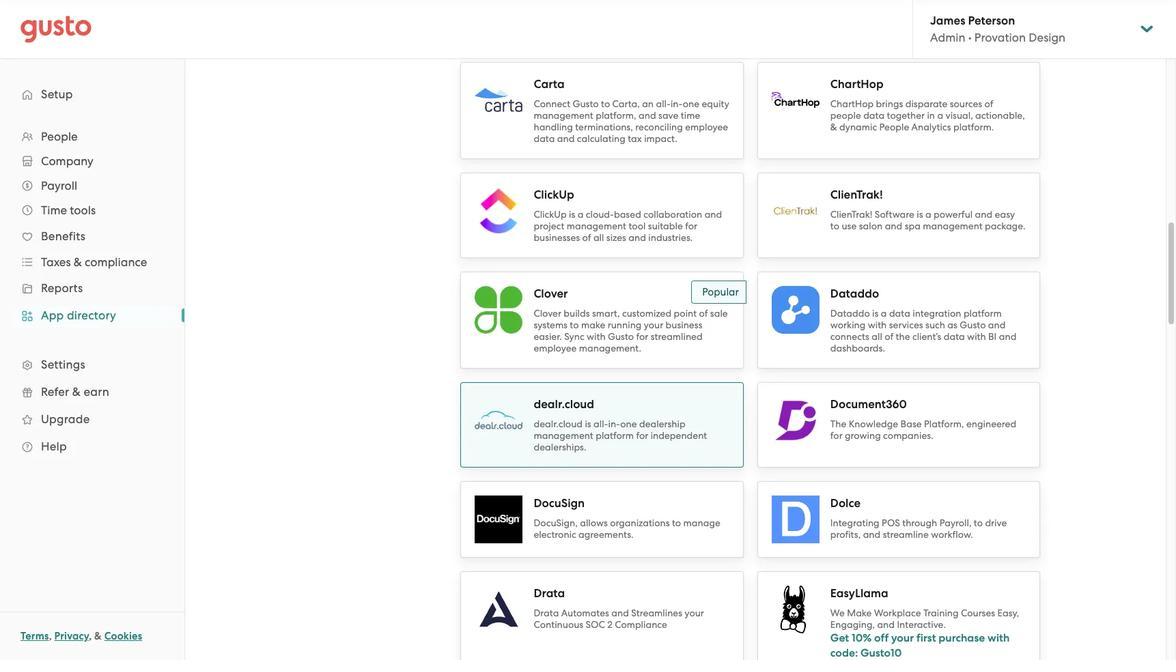 Task type: describe. For each thing, give the bounding box(es) containing it.
privacy
[[54, 631, 89, 643]]

client's
[[913, 331, 942, 342]]

time tools button
[[14, 198, 171, 223]]

gusto inside carta connect gusto to carta, an all-in-one equity management platform, and save time handling terminations, reconciling employee data and calculating tax impact.
[[573, 98, 599, 109]]

gusto10
[[861, 647, 902, 660]]

all- inside carta connect gusto to carta, an all-in-one equity management platform, and save time handling terminations, reconciling employee data and calculating tax impact.
[[656, 98, 671, 109]]

all- inside 'dealr.cloud dealr.cloud is all-in-one dealership management platform for independent dealerships.'
[[594, 418, 608, 429]]

streamline
[[883, 529, 929, 540]]

calculating
[[577, 133, 626, 144]]

to inside clientrak! clientrak! software is a powerful and easy to use salon and spa management package.
[[831, 220, 840, 231]]

& left earn
[[72, 385, 81, 399]]

taxes & compliance button
[[14, 250, 171, 275]]

spa
[[905, 220, 921, 231]]

employee inside the clover clover builds smart, customized point of sale systems to make running your business easier. sync with gusto for streamlined employee management.
[[534, 343, 577, 354]]

and up 'bi' on the bottom right
[[988, 319, 1006, 330]]

a inside the charthop charthop brings disparate sources of people data together in a visual, actionable, & dynamic people analytics platform.
[[937, 110, 943, 121]]

help link
[[14, 434, 171, 459]]

for inside clickup clickup is a cloud-based collaboration and project management tool suitable for businesses of all sizes and industries.
[[685, 220, 697, 231]]

with inside the clover clover builds smart, customized point of sale systems to make running your business easier. sync with gusto for streamlined employee management.
[[587, 331, 606, 342]]

independent
[[651, 430, 707, 441]]

data inside carta connect gusto to carta, an all-in-one equity management platform, and save time handling terminations, reconciling employee data and calculating tax impact.
[[534, 133, 555, 144]]

automates
[[561, 608, 609, 619]]

refer & earn
[[41, 385, 109, 399]]

provation
[[975, 31, 1026, 44]]

data inside the charthop charthop brings disparate sources of people data together in a visual, actionable, & dynamic people analytics platform.
[[864, 110, 885, 121]]

and right 'bi' on the bottom right
[[999, 331, 1017, 342]]

and right collaboration
[[705, 209, 722, 220]]

clickup logo image
[[475, 187, 523, 235]]

to inside carta connect gusto to carta, an all-in-one equity management platform, and save time handling terminations, reconciling employee data and calculating tax impact.
[[601, 98, 610, 109]]

app directory link
[[14, 303, 171, 328]]

2 clientrak! from the top
[[831, 209, 873, 220]]

actionable,
[[976, 110, 1025, 121]]

1 clover from the top
[[534, 287, 568, 301]]

the
[[896, 331, 910, 342]]

charthop logo image
[[772, 92, 820, 108]]

drive
[[985, 517, 1007, 528]]

salon
[[859, 220, 883, 231]]

carta
[[534, 77, 565, 91]]

in
[[927, 110, 935, 121]]

we
[[831, 608, 845, 619]]

through
[[903, 517, 937, 528]]

help
[[41, 440, 67, 454]]

disparate
[[906, 98, 948, 109]]

for inside 'dealr.cloud dealr.cloud is all-in-one dealership management platform for independent dealerships.'
[[636, 430, 648, 441]]

continuous
[[534, 619, 583, 630]]

list containing people
[[0, 124, 184, 460]]

businesses
[[534, 232, 580, 243]]

integrating
[[831, 517, 880, 528]]

sync
[[564, 331, 584, 342]]

dataddo logo image
[[772, 286, 820, 334]]

1 drata from the top
[[534, 586, 565, 601]]

easy
[[995, 209, 1015, 220]]

terms
[[20, 631, 49, 643]]

first
[[917, 632, 936, 645]]

dolce logo image
[[772, 496, 820, 543]]

analytics
[[912, 121, 951, 132]]

cloud-
[[586, 209, 614, 220]]

your inside the clover clover builds smart, customized point of sale systems to make running your business easier. sync with gusto for streamlined employee management.
[[644, 319, 663, 330]]

10%
[[852, 632, 872, 645]]

a inside clickup clickup is a cloud-based collaboration and project management tool suitable for businesses of all sizes and industries.
[[578, 209, 584, 220]]

electronic
[[534, 529, 576, 540]]

2
[[607, 619, 613, 630]]

of inside the charthop charthop brings disparate sources of people data together in a visual, actionable, & dynamic people analytics platform.
[[985, 98, 994, 109]]

dealr.cloud logo image
[[475, 411, 523, 430]]

taxes
[[41, 255, 71, 269]]

2 drata from the top
[[534, 608, 559, 619]]

terminations,
[[575, 121, 633, 132]]

together
[[887, 110, 925, 121]]

•
[[968, 31, 972, 44]]

in- inside carta connect gusto to carta, an all-in-one equity management platform, and save time handling terminations, reconciling employee data and calculating tax impact.
[[671, 98, 683, 109]]

save
[[659, 110, 679, 121]]

industries.
[[648, 232, 693, 243]]

1 dealr.cloud from the top
[[534, 397, 594, 412]]

privacy link
[[54, 631, 89, 643]]

use
[[842, 220, 857, 231]]

docusign docusign, allows organizations to manage electronic agreements.
[[534, 496, 721, 540]]

terms link
[[20, 631, 49, 643]]

streamlined
[[651, 331, 703, 342]]

terms , privacy , & cookies
[[20, 631, 142, 643]]

with left 'bi' on the bottom right
[[967, 331, 986, 342]]

james peterson admin • provation design
[[930, 14, 1066, 44]]

services
[[889, 319, 923, 330]]

2 clickup from the top
[[534, 209, 567, 220]]

1 clickup from the top
[[534, 188, 574, 202]]

platform inside 'dealr.cloud dealr.cloud is all-in-one dealership management platform for independent dealerships.'
[[596, 430, 634, 441]]

working
[[831, 319, 866, 330]]

knowledge
[[849, 418, 898, 429]]

docusign logo image
[[475, 496, 523, 543]]

charthop charthop brings disparate sources of people data together in a visual, actionable, & dynamic people analytics platform.
[[831, 77, 1025, 132]]

james
[[930, 14, 966, 28]]

carta logo image
[[475, 88, 523, 112]]

time
[[41, 204, 67, 217]]

admin
[[930, 31, 966, 44]]

refer & earn link
[[14, 380, 171, 404]]

one inside 'dealr.cloud dealr.cloud is all-in-one dealership management platform for independent dealerships.'
[[620, 418, 637, 429]]

easyllama logo image
[[772, 586, 820, 634]]

and down tool
[[629, 232, 646, 243]]

your inside drata drata automates and streamlines your continuous soc 2 compliance
[[685, 608, 704, 619]]

to inside docusign docusign, allows organizations to manage electronic agreements.
[[672, 517, 681, 528]]

sources
[[950, 98, 982, 109]]

your inside the "easyllama we make workplace training courses easy, engaging, and interactive. get 10% off your first purchase with code: gusto10"
[[891, 632, 914, 645]]

in- inside 'dealr.cloud dealr.cloud is all-in-one dealership management platform for independent dealerships.'
[[608, 418, 620, 429]]

clover clover builds smart, customized point of sale systems to make running your business easier. sync with gusto for streamlined employee management.
[[534, 287, 728, 354]]

connect
[[534, 98, 570, 109]]

sizes
[[606, 232, 626, 243]]

upgrade
[[41, 413, 90, 426]]

to inside dolce integrating pos through payroll, to drive profits, and streamline workflow.
[[974, 517, 983, 528]]

platform,
[[924, 418, 964, 429]]

employee inside carta connect gusto to carta, an all-in-one equity management platform, and save time handling terminations, reconciling employee data and calculating tax impact.
[[685, 121, 728, 132]]

software
[[875, 209, 915, 220]]

platform,
[[596, 110, 636, 121]]

for inside the clover clover builds smart, customized point of sale systems to make running your business easier. sync with gusto for streamlined employee management.
[[636, 331, 649, 342]]

clover logo image
[[475, 286, 523, 334]]

is for dealr.cloud
[[585, 418, 591, 429]]

powerful
[[934, 209, 973, 220]]

a inside clientrak! clientrak! software is a powerful and easy to use salon and spa management package.
[[926, 209, 931, 220]]

people inside the charthop charthop brings disparate sources of people data together in a visual, actionable, & dynamic people analytics platform.
[[880, 121, 909, 132]]

time
[[681, 110, 700, 121]]

and down the 'an'
[[639, 110, 656, 121]]

easy,
[[998, 608, 1019, 619]]

home image
[[20, 15, 92, 43]]

benefits link
[[14, 224, 171, 249]]

all for clickup
[[594, 232, 604, 243]]



Task type: vqa. For each thing, say whether or not it's contained in the screenshot.
Documents in the list
no



Task type: locate. For each thing, give the bounding box(es) containing it.
1 horizontal spatial gusto
[[608, 331, 634, 342]]

platform.
[[954, 121, 994, 132]]

all- up save at the top
[[656, 98, 671, 109]]

to left the manage
[[672, 517, 681, 528]]

0 vertical spatial employee
[[685, 121, 728, 132]]

and left easy
[[975, 209, 993, 220]]

and inside dolce integrating pos through payroll, to drive profits, and streamline workflow.
[[863, 529, 881, 540]]

1 vertical spatial all
[[872, 331, 882, 342]]

1 vertical spatial clientrak!
[[831, 209, 873, 220]]

popular
[[702, 286, 739, 298]]

with left the services on the right of the page
[[868, 319, 887, 330]]

gusto inside the clover clover builds smart, customized point of sale systems to make running your business easier. sync with gusto for streamlined employee management.
[[608, 331, 634, 342]]

for down "running"
[[636, 331, 649, 342]]

your right the 'streamlines'
[[685, 608, 704, 619]]

management up dealerships.
[[534, 430, 593, 441]]

0 horizontal spatial ,
[[49, 631, 52, 643]]

all up dashboards.
[[872, 331, 882, 342]]

clover
[[534, 287, 568, 301], [534, 308, 561, 319]]

directory
[[67, 309, 116, 322]]

is up dashboards.
[[872, 308, 879, 319]]

data
[[864, 110, 885, 121], [534, 133, 555, 144], [889, 308, 910, 319], [944, 331, 965, 342]]

2 dealr.cloud from the top
[[534, 418, 583, 429]]

people down the together
[[880, 121, 909, 132]]

0 vertical spatial one
[[683, 98, 700, 109]]

easier.
[[534, 331, 562, 342]]

data up the services on the right of the page
[[889, 308, 910, 319]]

0 horizontal spatial your
[[644, 319, 663, 330]]

people up company
[[41, 130, 78, 143]]

& right the 'taxes' on the top of the page
[[74, 255, 82, 269]]

management down the powerful
[[923, 220, 983, 231]]

1 horizontal spatial your
[[685, 608, 704, 619]]

with down make
[[587, 331, 606, 342]]

1 horizontal spatial one
[[683, 98, 700, 109]]

of inside clickup clickup is a cloud-based collaboration and project management tool suitable for businesses of all sizes and industries.
[[582, 232, 591, 243]]

a inside dataddo dataddo is a data integration platform working with services such as gusto and connects all of the client's data with bi and dashboards.
[[881, 308, 887, 319]]

drata drata automates and streamlines your continuous soc 2 compliance
[[534, 586, 704, 630]]

management inside carta connect gusto to carta, an all-in-one equity management platform, and save time handling terminations, reconciling employee data and calculating tax impact.
[[534, 110, 593, 121]]

workflow.
[[931, 529, 973, 540]]

1 vertical spatial all-
[[594, 418, 608, 429]]

platform inside dataddo dataddo is a data integration platform working with services such as gusto and connects all of the client's data with bi and dashboards.
[[964, 308, 1002, 319]]

0 vertical spatial clover
[[534, 287, 568, 301]]

all- left dealership
[[594, 418, 608, 429]]

reports link
[[14, 276, 171, 301]]

data down as at right
[[944, 331, 965, 342]]

employee down easier.
[[534, 343, 577, 354]]

management up the handling
[[534, 110, 593, 121]]

of left the in the bottom of the page
[[885, 331, 894, 342]]

0 horizontal spatial gusto
[[573, 98, 599, 109]]

and down software
[[885, 220, 903, 231]]

1 , from the left
[[49, 631, 52, 643]]

integration
[[913, 308, 961, 319]]

document360 the knowledge base platform, engineered for growing companies.
[[831, 397, 1017, 441]]

make
[[581, 319, 605, 330]]

2 vertical spatial gusto
[[608, 331, 634, 342]]

& inside dropdown button
[[74, 255, 82, 269]]

2 horizontal spatial your
[[891, 632, 914, 645]]

all for dataddo
[[872, 331, 882, 342]]

training
[[923, 608, 959, 619]]

workplace
[[874, 608, 921, 619]]

and up 2
[[612, 608, 629, 619]]

package.
[[985, 220, 1026, 231]]

1 horizontal spatial all
[[872, 331, 882, 342]]

0 horizontal spatial all
[[594, 232, 604, 243]]

visual,
[[946, 110, 973, 121]]

employee down time
[[685, 121, 728, 132]]

to inside the clover clover builds smart, customized point of sale systems to make running your business easier. sync with gusto for streamlined employee management.
[[570, 319, 579, 330]]

project
[[534, 220, 564, 231]]

for down dealership
[[636, 430, 648, 441]]

builds
[[564, 308, 590, 319]]

1 vertical spatial employee
[[534, 343, 577, 354]]

0 vertical spatial charthop
[[831, 77, 884, 91]]

2 , from the left
[[89, 631, 92, 643]]

app
[[41, 309, 64, 322]]

purchase
[[939, 632, 985, 645]]

and inside the "easyllama we make workplace training courses easy, engaging, and interactive. get 10% off your first purchase with code: gusto10"
[[877, 619, 895, 630]]

document360 logo image
[[772, 397, 820, 444]]

one left dealership
[[620, 418, 637, 429]]

drata logo image
[[475, 586, 523, 634]]

1 charthop from the top
[[831, 77, 884, 91]]

people button
[[14, 124, 171, 149]]

the
[[831, 418, 847, 429]]

and up off
[[877, 619, 895, 630]]

1 vertical spatial clickup
[[534, 209, 567, 220]]

& down people
[[831, 121, 837, 132]]

easyllama
[[831, 586, 889, 601]]

0 horizontal spatial platform
[[596, 430, 634, 441]]

is up spa
[[917, 209, 923, 220]]

suitable
[[648, 220, 683, 231]]

management down the cloud- at top
[[567, 220, 626, 231]]

of left "sale"
[[699, 308, 708, 319]]

get
[[831, 632, 849, 645]]

in- up save at the top
[[671, 98, 683, 109]]

benefits
[[41, 230, 85, 243]]

such
[[926, 319, 945, 330]]

list
[[0, 124, 184, 460]]

& inside the charthop charthop brings disparate sources of people data together in a visual, actionable, & dynamic people analytics platform.
[[831, 121, 837, 132]]

all-
[[656, 98, 671, 109], [594, 418, 608, 429]]

make
[[847, 608, 872, 619]]

& left cookies on the bottom left
[[94, 631, 102, 643]]

agreements.
[[579, 529, 634, 540]]

platform up 'bi' on the bottom right
[[964, 308, 1002, 319]]

1 vertical spatial charthop
[[831, 98, 874, 109]]

to up sync
[[570, 319, 579, 330]]

is for dataddo
[[872, 308, 879, 319]]

in- left dealership
[[608, 418, 620, 429]]

0 vertical spatial platform
[[964, 308, 1002, 319]]

1 vertical spatial gusto
[[960, 319, 986, 330]]

dealerships.
[[534, 442, 586, 453]]

2 vertical spatial your
[[891, 632, 914, 645]]

drata
[[534, 586, 565, 601], [534, 608, 559, 619]]

2 dataddo from the top
[[831, 308, 870, 319]]

one up time
[[683, 98, 700, 109]]

all inside clickup clickup is a cloud-based collaboration and project management tool suitable for businesses of all sizes and industries.
[[594, 232, 604, 243]]

for down collaboration
[[685, 220, 697, 231]]

dolce
[[831, 496, 861, 511]]

, left privacy
[[49, 631, 52, 643]]

interactive.
[[897, 619, 946, 630]]

0 horizontal spatial employee
[[534, 343, 577, 354]]

1 vertical spatial one
[[620, 418, 637, 429]]

0 vertical spatial clickup
[[534, 188, 574, 202]]

1 vertical spatial in-
[[608, 418, 620, 429]]

is inside dataddo dataddo is a data integration platform working with services such as gusto and connects all of the client's data with bi and dashboards.
[[872, 308, 879, 319]]

profits,
[[831, 529, 861, 540]]

0 vertical spatial dealr.cloud
[[534, 397, 594, 412]]

platform left the independent
[[596, 430, 634, 441]]

settings
[[41, 358, 85, 372]]

management inside clientrak! clientrak! software is a powerful and easy to use salon and spa management package.
[[923, 220, 983, 231]]

based
[[614, 209, 641, 220]]

tax
[[628, 133, 642, 144]]

is inside clickup clickup is a cloud-based collaboration and project management tool suitable for businesses of all sizes and industries.
[[569, 209, 575, 220]]

with inside the "easyllama we make workplace training courses easy, engaging, and interactive. get 10% off your first purchase with code: gusto10"
[[988, 632, 1010, 645]]

, left cookies on the bottom left
[[89, 631, 92, 643]]

0 vertical spatial all-
[[656, 98, 671, 109]]

peterson
[[968, 14, 1015, 28]]

2 charthop from the top
[[831, 98, 874, 109]]

settings link
[[14, 352, 171, 377]]

of inside the clover clover builds smart, customized point of sale systems to make running your business easier. sync with gusto for streamlined employee management.
[[699, 308, 708, 319]]

gusto inside dataddo dataddo is a data integration platform working with services such as gusto and connects all of the client's data with bi and dashboards.
[[960, 319, 986, 330]]

clickup clickup is a cloud-based collaboration and project management tool suitable for businesses of all sizes and industries.
[[534, 188, 722, 243]]

data down the handling
[[534, 133, 555, 144]]

1 clientrak! from the top
[[831, 188, 883, 202]]

is inside 'dealr.cloud dealr.cloud is all-in-one dealership management platform for independent dealerships.'
[[585, 418, 591, 429]]

docusign,
[[534, 517, 578, 528]]

1 vertical spatial dataddo
[[831, 308, 870, 319]]

and inside drata drata automates and streamlines your continuous soc 2 compliance
[[612, 608, 629, 619]]

and down integrating
[[863, 529, 881, 540]]

design
[[1029, 31, 1066, 44]]

taxes & compliance
[[41, 255, 147, 269]]

2 clover from the top
[[534, 308, 561, 319]]

1 vertical spatial drata
[[534, 608, 559, 619]]

2 horizontal spatial gusto
[[960, 319, 986, 330]]

0 vertical spatial dataddo
[[831, 287, 879, 301]]

0 horizontal spatial all-
[[594, 418, 608, 429]]

0 horizontal spatial in-
[[608, 418, 620, 429]]

all inside dataddo dataddo is a data integration platform working with services such as gusto and connects all of the client's data with bi and dashboards.
[[872, 331, 882, 342]]

systems
[[534, 319, 568, 330]]

setup
[[41, 87, 73, 101]]

of inside dataddo dataddo is a data integration platform working with services such as gusto and connects all of the client's data with bi and dashboards.
[[885, 331, 894, 342]]

to up platform,
[[601, 98, 610, 109]]

1 horizontal spatial in-
[[671, 98, 683, 109]]

gusto up terminations,
[[573, 98, 599, 109]]

and down the handling
[[557, 133, 575, 144]]

for down the
[[831, 430, 843, 441]]

one inside carta connect gusto to carta, an all-in-one equity management platform, and save time handling terminations, reconciling employee data and calculating tax impact.
[[683, 98, 700, 109]]

1 vertical spatial clover
[[534, 308, 561, 319]]

1 horizontal spatial platform
[[964, 308, 1002, 319]]

gusto right as at right
[[960, 319, 986, 330]]

of down the cloud- at top
[[582, 232, 591, 243]]

point
[[674, 308, 697, 319]]

1 horizontal spatial ,
[[89, 631, 92, 643]]

0 vertical spatial gusto
[[573, 98, 599, 109]]

management inside clickup clickup is a cloud-based collaboration and project management tool suitable for businesses of all sizes and industries.
[[567, 220, 626, 231]]

0 vertical spatial your
[[644, 319, 663, 330]]

is inside clientrak! clientrak! software is a powerful and easy to use salon and spa management package.
[[917, 209, 923, 220]]

management inside 'dealr.cloud dealr.cloud is all-in-one dealership management platform for independent dealerships.'
[[534, 430, 593, 441]]

compliance
[[85, 255, 147, 269]]

brings
[[876, 98, 903, 109]]

to left drive
[[974, 517, 983, 528]]

is up dealerships.
[[585, 418, 591, 429]]

is for clickup
[[569, 209, 575, 220]]

time tools
[[41, 204, 96, 217]]

1 vertical spatial dealr.cloud
[[534, 418, 583, 429]]

is up businesses
[[569, 209, 575, 220]]

0 vertical spatial drata
[[534, 586, 565, 601]]

app directory
[[41, 309, 116, 322]]

your
[[644, 319, 663, 330], [685, 608, 704, 619], [891, 632, 914, 645]]

people inside people dropdown button
[[41, 130, 78, 143]]

dealership
[[639, 418, 686, 429]]

payroll
[[41, 179, 77, 193]]

people
[[880, 121, 909, 132], [41, 130, 78, 143]]

0 horizontal spatial one
[[620, 418, 637, 429]]

carta connect gusto to carta, an all-in-one equity management platform, and save time handling terminations, reconciling employee data and calculating tax impact.
[[534, 77, 729, 144]]

allows
[[580, 517, 608, 528]]

charthop
[[831, 77, 884, 91], [831, 98, 874, 109]]

0 horizontal spatial people
[[41, 130, 78, 143]]

gusto navigation element
[[0, 59, 184, 482]]

with down easy,
[[988, 632, 1010, 645]]

gusto down "running"
[[608, 331, 634, 342]]

refer
[[41, 385, 69, 399]]

all
[[594, 232, 604, 243], [872, 331, 882, 342]]

an
[[642, 98, 654, 109]]

collaboration
[[644, 209, 702, 220]]

code:
[[831, 647, 858, 660]]

cookies button
[[104, 628, 142, 645]]

of up 'actionable,'
[[985, 98, 994, 109]]

0 vertical spatial in-
[[671, 98, 683, 109]]

docusign
[[534, 496, 585, 511]]

for inside document360 the knowledge base platform, engineered for growing companies.
[[831, 430, 843, 441]]

cookies
[[104, 631, 142, 643]]

1 dataddo from the top
[[831, 287, 879, 301]]

data down "brings"
[[864, 110, 885, 121]]

0 vertical spatial clientrak!
[[831, 188, 883, 202]]

all left sizes
[[594, 232, 604, 243]]

to left use
[[831, 220, 840, 231]]

for
[[685, 220, 697, 231], [636, 331, 649, 342], [636, 430, 648, 441], [831, 430, 843, 441]]

clientrak! logo image
[[772, 187, 820, 235]]

1 horizontal spatial people
[[880, 121, 909, 132]]

your right off
[[891, 632, 914, 645]]

compliance
[[615, 619, 667, 630]]

1 horizontal spatial all-
[[656, 98, 671, 109]]

base
[[901, 418, 922, 429]]

0 vertical spatial all
[[594, 232, 604, 243]]

payroll button
[[14, 174, 171, 198]]

your down customized
[[644, 319, 663, 330]]

engineered
[[967, 418, 1017, 429]]

1 vertical spatial platform
[[596, 430, 634, 441]]

1 horizontal spatial employee
[[685, 121, 728, 132]]

payroll,
[[940, 517, 972, 528]]

1 vertical spatial your
[[685, 608, 704, 619]]

dashboards.
[[831, 343, 885, 354]]



